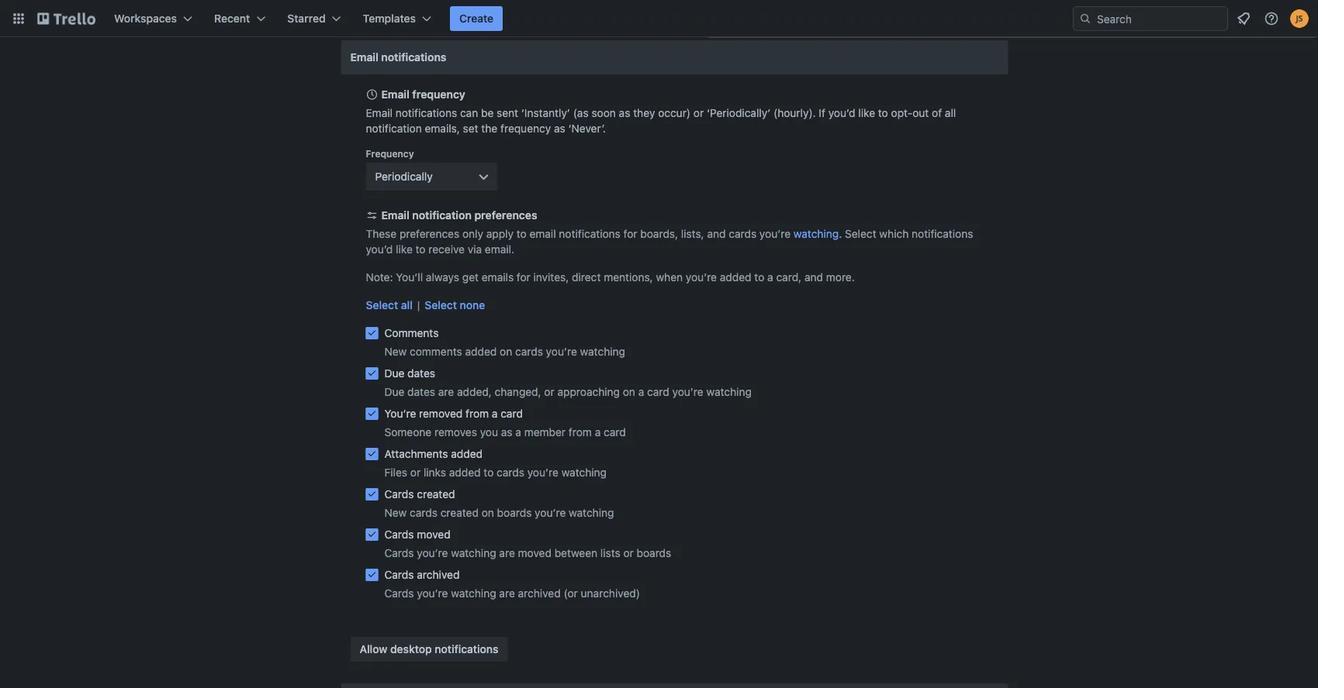 Task type: vqa. For each thing, say whether or not it's contained in the screenshot.


Task type: locate. For each thing, give the bounding box(es) containing it.
email for email notifications
[[350, 51, 378, 64]]

0 vertical spatial new
[[384, 346, 407, 358]]

notification up frequency
[[366, 122, 422, 135]]

0 horizontal spatial from
[[466, 408, 489, 420]]

1 vertical spatial notification
[[412, 209, 472, 222]]

notifications right desktop
[[435, 644, 498, 656]]

1 horizontal spatial all
[[945, 107, 956, 119]]

1 horizontal spatial frequency
[[500, 122, 551, 135]]

1 vertical spatial new
[[384, 507, 407, 520]]

frequency up emails,
[[412, 88, 465, 101]]

notifications right which
[[912, 228, 973, 240]]

new down cards created
[[384, 507, 407, 520]]

0 vertical spatial due
[[384, 367, 404, 380]]

new
[[384, 346, 407, 358], [384, 507, 407, 520]]

email
[[529, 228, 556, 240]]

search image
[[1079, 12, 1092, 25]]

notifications inside . select which notifications you'd like to receive via email.
[[912, 228, 973, 240]]

0 vertical spatial card
[[647, 386, 669, 399]]

as left they
[[619, 107, 630, 119]]

out
[[913, 107, 929, 119]]

0 horizontal spatial like
[[396, 243, 413, 256]]

0 horizontal spatial on
[[482, 507, 494, 520]]

on for cards
[[500, 346, 512, 358]]

0 vertical spatial on
[[500, 346, 512, 358]]

for right emails at the top of the page
[[517, 271, 531, 284]]

notification
[[366, 122, 422, 135], [412, 209, 472, 222]]

2 dates from the top
[[407, 386, 435, 399]]

like down the "these"
[[396, 243, 413, 256]]

to left opt-
[[878, 107, 888, 119]]

cards
[[384, 488, 414, 501], [384, 529, 414, 542], [384, 547, 414, 560], [384, 569, 414, 582], [384, 588, 414, 600]]

new comments added on cards you're watching
[[384, 346, 625, 358]]

cards up changed,
[[515, 346, 543, 358]]

0 vertical spatial moved
[[417, 529, 450, 542]]

1 horizontal spatial archived
[[518, 588, 561, 600]]

a up the you
[[492, 408, 498, 420]]

between
[[554, 547, 597, 560]]

0 vertical spatial notification
[[366, 122, 422, 135]]

the
[[481, 122, 497, 135]]

1 horizontal spatial card
[[604, 426, 626, 439]]

0 horizontal spatial you'd
[[366, 243, 393, 256]]

desktop
[[390, 644, 432, 656]]

email up the "these"
[[381, 209, 409, 222]]

0 horizontal spatial frequency
[[412, 88, 465, 101]]

to down the you
[[484, 467, 494, 479]]

you'd inside email notifications can be sent 'instantly' (as soon as they occur) or 'periodically' (hourly). if you'd like to opt-out of all notification emails, set the frequency as 'never'.
[[828, 107, 855, 119]]

1 vertical spatial you'd
[[366, 243, 393, 256]]

1 vertical spatial and
[[804, 271, 823, 284]]

select all button
[[366, 298, 413, 313]]

are down cards you're watching are moved between lists or boards
[[499, 588, 515, 600]]

'instantly'
[[521, 107, 570, 119]]

for left boards,
[[623, 228, 637, 240]]

2 vertical spatial are
[[499, 588, 515, 600]]

email inside email notifications can be sent 'instantly' (as soon as they occur) or 'periodically' (hourly). if you'd like to opt-out of all notification emails, set the frequency as 'never'.
[[366, 107, 393, 119]]

like
[[858, 107, 875, 119], [396, 243, 413, 256]]

0 vertical spatial created
[[417, 488, 455, 501]]

1 vertical spatial frequency
[[500, 122, 551, 135]]

opt-
[[891, 107, 913, 119]]

archived left (or
[[518, 588, 561, 600]]

1 vertical spatial all
[[401, 299, 413, 312]]

you'd right if at the top of page
[[828, 107, 855, 119]]

changed,
[[495, 386, 541, 399]]

0 horizontal spatial and
[[707, 228, 726, 240]]

to left receive
[[416, 243, 426, 256]]

0 horizontal spatial as
[[501, 426, 512, 439]]

none
[[460, 299, 485, 312]]

archived
[[417, 569, 460, 582], [518, 588, 561, 600]]

2 horizontal spatial as
[[619, 107, 630, 119]]

due dates
[[384, 367, 435, 380]]

select right |
[[425, 299, 457, 312]]

0 vertical spatial all
[[945, 107, 956, 119]]

2 vertical spatial as
[[501, 426, 512, 439]]

email notification preferences
[[381, 209, 537, 222]]

frequency down sent
[[500, 122, 551, 135]]

or right changed,
[[544, 386, 554, 399]]

preferences up receive
[[400, 228, 459, 240]]

1 horizontal spatial as
[[554, 122, 565, 135]]

email for email frequency
[[381, 88, 409, 101]]

you'd down the "these"
[[366, 243, 393, 256]]

card right approaching
[[647, 386, 669, 399]]

created down cards created
[[440, 507, 479, 520]]

card
[[647, 386, 669, 399], [501, 408, 523, 420], [604, 426, 626, 439]]

0 horizontal spatial all
[[401, 299, 413, 312]]

which
[[879, 228, 909, 240]]

you'd
[[828, 107, 855, 119], [366, 243, 393, 256]]

on right approaching
[[623, 386, 635, 399]]

to left card,
[[754, 271, 764, 284]]

when
[[656, 271, 683, 284]]

from down added,
[[466, 408, 489, 420]]

dates down the due dates
[[407, 386, 435, 399]]

1 horizontal spatial on
[[500, 346, 512, 358]]

1 due from the top
[[384, 367, 404, 380]]

or right the 'occur)'
[[693, 107, 704, 119]]

1 new from the top
[[384, 346, 407, 358]]

or
[[693, 107, 704, 119], [544, 386, 554, 399], [410, 467, 421, 479], [623, 547, 634, 560]]

more.
[[826, 271, 855, 284]]

cards you're watching are moved between lists or boards
[[384, 547, 671, 560]]

1 vertical spatial on
[[623, 386, 635, 399]]

1 horizontal spatial preferences
[[474, 209, 537, 222]]

0 horizontal spatial select
[[366, 299, 398, 312]]

0 vertical spatial archived
[[417, 569, 460, 582]]

all
[[945, 107, 956, 119], [401, 299, 413, 312]]

moved up cards archived
[[417, 529, 450, 542]]

0 vertical spatial you'd
[[828, 107, 855, 119]]

boards up cards you're watching are moved between lists or boards
[[497, 507, 532, 520]]

boards right "lists"
[[637, 547, 671, 560]]

like left opt-
[[858, 107, 875, 119]]

email down templates
[[350, 51, 378, 64]]

periodically
[[375, 170, 433, 183]]

1 horizontal spatial like
[[858, 107, 875, 119]]

starred button
[[278, 6, 350, 31]]

removed
[[419, 408, 463, 420]]

cards down the someone removes you as a member from a card
[[497, 467, 524, 479]]

apply
[[486, 228, 514, 240]]

allow desktop notifications link
[[350, 638, 508, 663]]

if
[[819, 107, 825, 119]]

select none button
[[425, 298, 485, 313]]

(as
[[573, 107, 589, 119]]

5 cards from the top
[[384, 588, 414, 600]]

and right lists,
[[707, 228, 726, 240]]

on for boards
[[482, 507, 494, 520]]

2 due from the top
[[384, 386, 404, 399]]

to
[[878, 107, 888, 119], [516, 228, 527, 240], [416, 243, 426, 256], [754, 271, 764, 284], [484, 467, 494, 479]]

1 vertical spatial for
[[517, 271, 531, 284]]

are
[[438, 386, 454, 399], [499, 547, 515, 560], [499, 588, 515, 600]]

cards for cards moved
[[384, 529, 414, 542]]

added up added,
[[465, 346, 497, 358]]

'never'.
[[568, 122, 606, 135]]

or right "lists"
[[623, 547, 634, 560]]

1 horizontal spatial and
[[804, 271, 823, 284]]

email up frequency
[[366, 107, 393, 119]]

frequency
[[412, 88, 465, 101], [500, 122, 551, 135]]

due
[[384, 367, 404, 380], [384, 386, 404, 399]]

1 vertical spatial moved
[[518, 547, 552, 560]]

set
[[463, 122, 478, 135]]

new down comments
[[384, 346, 407, 358]]

cards you're watching are archived (or unarchived)
[[384, 588, 640, 600]]

email down email notifications
[[381, 88, 409, 101]]

dates for due dates
[[407, 367, 435, 380]]

2 vertical spatial card
[[604, 426, 626, 439]]

0 horizontal spatial card
[[501, 408, 523, 420]]

are up "cards you're watching are archived (or unarchived)"
[[499, 547, 515, 560]]

1 vertical spatial due
[[384, 386, 404, 399]]

added down removes
[[451, 448, 483, 461]]

on down files or links added to cards you're watching at the left of page
[[482, 507, 494, 520]]

0 horizontal spatial boards
[[497, 507, 532, 520]]

and right card,
[[804, 271, 823, 284]]

to inside email notifications can be sent 'instantly' (as soon as they occur) or 'periodically' (hourly). if you'd like to opt-out of all notification emails, set the frequency as 'never'.
[[878, 107, 888, 119]]

1 vertical spatial as
[[554, 122, 565, 135]]

select inside . select which notifications you'd like to receive via email.
[[845, 228, 876, 240]]

cards
[[729, 228, 757, 240], [515, 346, 543, 358], [497, 467, 524, 479], [410, 507, 437, 520]]

notifications down 'email frequency'
[[395, 107, 457, 119]]

you're
[[759, 228, 791, 240], [686, 271, 717, 284], [546, 346, 577, 358], [672, 386, 703, 399], [527, 467, 559, 479], [535, 507, 566, 520], [417, 547, 448, 560], [417, 588, 448, 600]]

added right links
[[449, 467, 481, 479]]

archived down cards moved
[[417, 569, 460, 582]]

as down 'instantly' at left
[[554, 122, 565, 135]]

3 cards from the top
[[384, 547, 414, 560]]

email for email notification preferences
[[381, 209, 409, 222]]

1 vertical spatial card
[[501, 408, 523, 420]]

1 vertical spatial preferences
[[400, 228, 459, 240]]

you're removed from a card
[[384, 408, 523, 420]]

are for cards archived
[[499, 588, 515, 600]]

notification up receive
[[412, 209, 472, 222]]

0 vertical spatial for
[[623, 228, 637, 240]]

moved left between
[[518, 547, 552, 560]]

card up the someone removes you as a member from a card
[[501, 408, 523, 420]]

all left |
[[401, 299, 413, 312]]

1 horizontal spatial boards
[[637, 547, 671, 560]]

2 new from the top
[[384, 507, 407, 520]]

moved
[[417, 529, 450, 542], [518, 547, 552, 560]]

cards down cards created
[[410, 507, 437, 520]]

0 vertical spatial preferences
[[474, 209, 537, 222]]

preferences up apply
[[474, 209, 537, 222]]

select down note:
[[366, 299, 398, 312]]

1 cards from the top
[[384, 488, 414, 501]]

are up removed at the left bottom of page
[[438, 386, 454, 399]]

on up changed,
[[500, 346, 512, 358]]

2 horizontal spatial select
[[845, 228, 876, 240]]

1 vertical spatial are
[[499, 547, 515, 560]]

2 vertical spatial on
[[482, 507, 494, 520]]

are for cards moved
[[499, 547, 515, 560]]

1 dates from the top
[[407, 367, 435, 380]]

as right the you
[[501, 426, 512, 439]]

dates down comments
[[407, 367, 435, 380]]

0 vertical spatial like
[[858, 107, 875, 119]]

created
[[417, 488, 455, 501], [440, 507, 479, 520]]

1 vertical spatial boards
[[637, 547, 671, 560]]

1 vertical spatial like
[[396, 243, 413, 256]]

someone
[[384, 426, 432, 439]]

0 vertical spatial dates
[[407, 367, 435, 380]]

card down approaching
[[604, 426, 626, 439]]

1 horizontal spatial you'd
[[828, 107, 855, 119]]

select right .
[[845, 228, 876, 240]]

1 vertical spatial dates
[[407, 386, 435, 399]]

from right "member"
[[569, 426, 592, 439]]

and
[[707, 228, 726, 240], [804, 271, 823, 284]]

4 cards from the top
[[384, 569, 414, 582]]

preferences
[[474, 209, 537, 222], [400, 228, 459, 240]]

0 vertical spatial are
[[438, 386, 454, 399]]

email
[[350, 51, 378, 64], [381, 88, 409, 101], [366, 107, 393, 119], [381, 209, 409, 222]]

allow desktop notifications
[[360, 644, 498, 656]]

0 vertical spatial frequency
[[412, 88, 465, 101]]

all right of
[[945, 107, 956, 119]]

email notifications
[[350, 51, 446, 64]]

you're
[[384, 408, 416, 420]]

a
[[767, 271, 773, 284], [638, 386, 644, 399], [492, 408, 498, 420], [515, 426, 521, 439], [595, 426, 601, 439]]

boards
[[497, 507, 532, 520], [637, 547, 671, 560]]

1 horizontal spatial from
[[569, 426, 592, 439]]

created down links
[[417, 488, 455, 501]]

cards right lists,
[[729, 228, 757, 240]]

2 cards from the top
[[384, 529, 414, 542]]

dates
[[407, 367, 435, 380], [407, 386, 435, 399]]

john smith (johnsmith38824343) image
[[1290, 9, 1309, 28]]

frequency inside email notifications can be sent 'instantly' (as soon as they occur) or 'periodically' (hourly). if you'd like to opt-out of all notification emails, set the frequency as 'never'.
[[500, 122, 551, 135]]



Task type: describe. For each thing, give the bounding box(es) containing it.
to inside . select which notifications you'd like to receive via email.
[[416, 243, 426, 256]]

starred
[[287, 12, 326, 25]]

comments
[[384, 327, 439, 340]]

notifications up 'email frequency'
[[381, 51, 446, 64]]

emails
[[482, 271, 514, 284]]

attachments
[[384, 448, 448, 461]]

back to home image
[[37, 6, 95, 31]]

|
[[417, 299, 420, 312]]

links
[[424, 467, 446, 479]]

someone removes you as a member from a card
[[384, 426, 626, 439]]

you'd inside . select which notifications you'd like to receive via email.
[[366, 243, 393, 256]]

primary element
[[0, 0, 1318, 37]]

a down approaching
[[595, 426, 601, 439]]

of
[[932, 107, 942, 119]]

create
[[459, 12, 494, 25]]

frequency
[[366, 148, 414, 159]]

a left card,
[[767, 271, 773, 284]]

get
[[462, 271, 479, 284]]

note:
[[366, 271, 393, 284]]

invites,
[[533, 271, 569, 284]]

(hourly).
[[773, 107, 816, 119]]

cards archived
[[384, 569, 460, 582]]

create button
[[450, 6, 503, 31]]

recent
[[214, 12, 250, 25]]

these
[[366, 228, 397, 240]]

these preferences only apply to email notifications for boards, lists, and cards you're watching
[[366, 228, 839, 240]]

open information menu image
[[1264, 11, 1279, 26]]

1 vertical spatial created
[[440, 507, 479, 520]]

files
[[384, 467, 407, 479]]

note: you'll always get emails for invites, direct mentions, when you're added to a card, and more.
[[366, 271, 855, 284]]

be
[[481, 107, 494, 119]]

unarchived)
[[581, 588, 640, 600]]

or inside email notifications can be sent 'instantly' (as soon as they occur) or 'periodically' (hourly). if you'd like to opt-out of all notification emails, set the frequency as 'never'.
[[693, 107, 704, 119]]

0 horizontal spatial for
[[517, 271, 531, 284]]

attachments added
[[384, 448, 483, 461]]

2 horizontal spatial on
[[623, 386, 635, 399]]

boards,
[[640, 228, 678, 240]]

added,
[[457, 386, 492, 399]]

workspaces button
[[105, 6, 202, 31]]

due for due dates
[[384, 367, 404, 380]]

they
[[633, 107, 655, 119]]

direct
[[572, 271, 601, 284]]

Search field
[[1073, 6, 1228, 31]]

cards for cards created
[[384, 488, 414, 501]]

.
[[839, 228, 842, 240]]

can
[[460, 107, 478, 119]]

cards moved
[[384, 529, 450, 542]]

watching link
[[794, 228, 839, 240]]

a right approaching
[[638, 386, 644, 399]]

cards for cards you're watching are moved between lists or boards
[[384, 547, 414, 560]]

0 vertical spatial and
[[707, 228, 726, 240]]

always
[[426, 271, 459, 284]]

a left "member"
[[515, 426, 521, 439]]

(or
[[564, 588, 578, 600]]

notifications up direct
[[559, 228, 621, 240]]

removes
[[434, 426, 477, 439]]

email for email notifications can be sent 'instantly' (as soon as they occur) or 'periodically' (hourly). if you'd like to opt-out of all notification emails, set the frequency as 'never'.
[[366, 107, 393, 119]]

1 vertical spatial archived
[[518, 588, 561, 600]]

select all | select none
[[366, 299, 485, 312]]

'periodically'
[[707, 107, 771, 119]]

0 horizontal spatial preferences
[[400, 228, 459, 240]]

receive
[[429, 243, 465, 256]]

only
[[462, 228, 483, 240]]

templates
[[363, 12, 416, 25]]

soon
[[592, 107, 616, 119]]

0 horizontal spatial archived
[[417, 569, 460, 582]]

comments
[[410, 346, 462, 358]]

email frequency
[[381, 88, 465, 101]]

notifications inside email notifications can be sent 'instantly' (as soon as they occur) or 'periodically' (hourly). if you'd like to opt-out of all notification emails, set the frequency as 'never'.
[[395, 107, 457, 119]]

to left email
[[516, 228, 527, 240]]

or down attachments
[[410, 467, 421, 479]]

cards for cards you're watching are archived (or unarchived)
[[384, 588, 414, 600]]

1 vertical spatial from
[[569, 426, 592, 439]]

0 horizontal spatial moved
[[417, 529, 450, 542]]

approaching
[[557, 386, 620, 399]]

dates for due dates are added, changed, or approaching on a card you're watching
[[407, 386, 435, 399]]

. select which notifications you'd like to receive via email.
[[366, 228, 973, 256]]

email.
[[485, 243, 514, 256]]

new cards created on boards you're watching
[[384, 507, 614, 520]]

workspaces
[[114, 12, 177, 25]]

templates button
[[354, 6, 441, 31]]

via
[[468, 243, 482, 256]]

0 vertical spatial from
[[466, 408, 489, 420]]

files or links added to cards you're watching
[[384, 467, 607, 479]]

emails,
[[425, 122, 460, 135]]

lists
[[600, 547, 620, 560]]

you'll
[[396, 271, 423, 284]]

due dates are added, changed, or approaching on a card you're watching
[[384, 386, 752, 399]]

allow
[[360, 644, 387, 656]]

0 vertical spatial as
[[619, 107, 630, 119]]

notification inside email notifications can be sent 'instantly' (as soon as they occur) or 'periodically' (hourly). if you'd like to opt-out of all notification emails, set the frequency as 'never'.
[[366, 122, 422, 135]]

cards for cards archived
[[384, 569, 414, 582]]

like inside . select which notifications you'd like to receive via email.
[[396, 243, 413, 256]]

occur)
[[658, 107, 691, 119]]

2 horizontal spatial card
[[647, 386, 669, 399]]

you
[[480, 426, 498, 439]]

due for due dates are added, changed, or approaching on a card you're watching
[[384, 386, 404, 399]]

0 vertical spatial boards
[[497, 507, 532, 520]]

all inside email notifications can be sent 'instantly' (as soon as they occur) or 'periodically' (hourly). if you'd like to opt-out of all notification emails, set the frequency as 'never'.
[[945, 107, 956, 119]]

mentions,
[[604, 271, 653, 284]]

1 horizontal spatial select
[[425, 299, 457, 312]]

0 notifications image
[[1234, 9, 1253, 28]]

sent
[[497, 107, 518, 119]]

new for new cards created on boards you're watching
[[384, 507, 407, 520]]

card,
[[776, 271, 802, 284]]

cards created
[[384, 488, 455, 501]]

new for new comments added on cards you're watching
[[384, 346, 407, 358]]

recent button
[[205, 6, 275, 31]]

member
[[524, 426, 566, 439]]

added left card,
[[720, 271, 751, 284]]

like inside email notifications can be sent 'instantly' (as soon as they occur) or 'periodically' (hourly). if you'd like to opt-out of all notification emails, set the frequency as 'never'.
[[858, 107, 875, 119]]

lists,
[[681, 228, 704, 240]]

email notifications can be sent 'instantly' (as soon as they occur) or 'periodically' (hourly). if you'd like to opt-out of all notification emails, set the frequency as 'never'.
[[366, 107, 956, 135]]

1 horizontal spatial moved
[[518, 547, 552, 560]]

1 horizontal spatial for
[[623, 228, 637, 240]]



